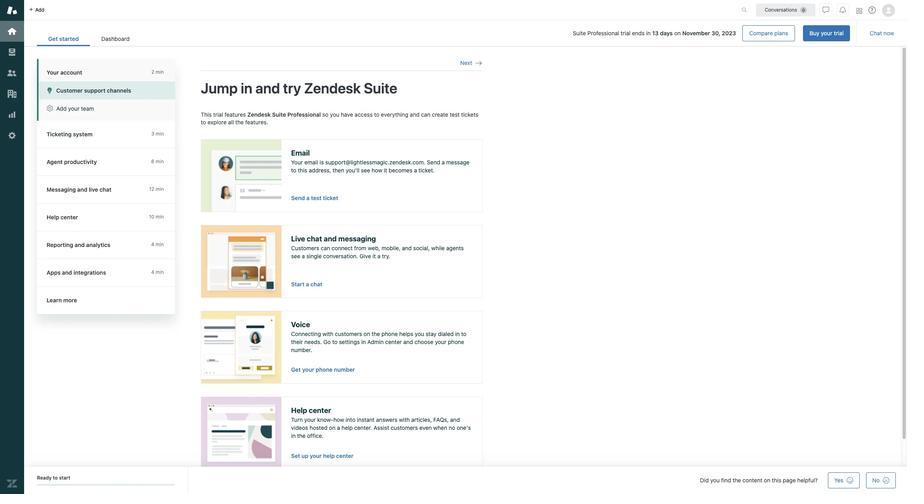 Task type: describe. For each thing, give the bounding box(es) containing it.
the inside help center turn your know-how into instant answers with articles, faqs, and videos hosted on a help center. assist customers even when no one's in the office.
[[297, 433, 306, 440]]

buy
[[810, 30, 820, 37]]

tab list containing get started
[[37, 31, 141, 46]]

ticketing
[[47, 131, 72, 138]]

example of how the agent accepts an incoming phone call as well as how to log the details of the call. image
[[201, 312, 282, 384]]

how inside the email your email is support@lightlessmagic.zendesk.com. send a message to this address, then you'll see how it becomes a ticket.
[[372, 167, 382, 174]]

a left ticket.
[[414, 167, 417, 174]]

in inside the content-title region
[[241, 80, 252, 97]]

tickets
[[461, 111, 479, 118]]

a left message
[[442, 159, 445, 166]]

help center turn your know-how into instant answers with articles, faqs, and videos hosted on a help center. assist customers even when no one's in the office.
[[291, 407, 471, 440]]

customers inside help center turn your know-how into instant answers with articles, faqs, and videos hosted on a help center. assist customers even when no one's in the office.
[[391, 425, 418, 432]]

2 min
[[151, 69, 164, 75]]

set up your help center button
[[291, 453, 354, 460]]

connect
[[332, 245, 353, 252]]

your inside voice connecting with customers on the phone helps you stay dialed in to their needs. go to settings in admin center and choose your phone number.
[[435, 339, 447, 346]]

now
[[884, 30, 895, 37]]

compare
[[750, 30, 773, 37]]

reporting image
[[7, 110, 17, 120]]

number
[[334, 367, 355, 374]]

live
[[89, 186, 98, 193]]

to right go
[[332, 339, 338, 346]]

jump in and try zendesk suite
[[201, 80, 397, 97]]

2023
[[722, 30, 736, 37]]

yes
[[835, 478, 844, 484]]

reporting and analytics heading
[[37, 232, 183, 259]]

voice
[[291, 321, 310, 329]]

a left ticket
[[306, 195, 310, 202]]

start a chat
[[291, 281, 322, 288]]

page
[[783, 478, 796, 484]]

buy your trial
[[810, 30, 844, 37]]

example of conversation inside of messaging and the customer is asking the agent about changing the size of the retail order. image
[[201, 226, 282, 298]]

ready
[[37, 476, 52, 482]]

min for agent productivity
[[156, 159, 164, 165]]

this inside the email your email is support@lightlessmagic.zendesk.com. send a message to this address, then you'll see how it becomes a ticket.
[[298, 167, 307, 174]]

ends
[[632, 30, 645, 37]]

2 horizontal spatial suite
[[573, 30, 586, 37]]

13
[[652, 30, 659, 37]]

message
[[446, 159, 470, 166]]

to down this
[[201, 119, 206, 126]]

to inside the email your email is support@lightlessmagic.zendesk.com. send a message to this address, then you'll see how it becomes a ticket.
[[291, 167, 296, 174]]

1 horizontal spatial phone
[[382, 331, 398, 338]]

add button
[[24, 0, 49, 20]]

chat inside heading
[[100, 186, 111, 193]]

address,
[[309, 167, 331, 174]]

conversations button
[[756, 3, 816, 16]]

faqs,
[[434, 417, 449, 424]]

voice connecting with customers on the phone helps you stay dialed in to their needs. go to settings in admin center and choose your phone number.
[[291, 321, 467, 354]]

region containing email
[[201, 111, 483, 483]]

and left live
[[77, 186, 87, 193]]

conversations
[[765, 7, 797, 13]]

answers
[[376, 417, 398, 424]]

web,
[[368, 245, 380, 252]]

center inside help center turn your know-how into instant answers with articles, faqs, and videos hosted on a help center. assist customers even when no one's in the office.
[[309, 407, 331, 415]]

the inside so you have access to everything and can create test tickets to explore all the features.
[[235, 119, 244, 126]]

you for so
[[330, 111, 339, 118]]

the right find at the right bottom of the page
[[733, 478, 741, 484]]

center inside heading
[[61, 214, 78, 221]]

with inside help center turn your know-how into instant answers with articles, faqs, and videos hosted on a help center. assist customers even when no one's in the office.
[[399, 417, 410, 424]]

and inside voice connecting with customers on the phone helps you stay dialed in to their needs. go to settings in admin center and choose your phone number.
[[404, 339, 413, 346]]

while
[[431, 245, 445, 252]]

see inside live chat and messaging customers can connect from web, mobile, and social, while agents see a single conversation. give it a try.
[[291, 253, 300, 260]]

help inside button
[[323, 453, 335, 460]]

single
[[306, 253, 322, 260]]

zendesk inside the content-title region
[[304, 80, 361, 97]]

trial for professional
[[621, 30, 631, 37]]

a inside button
[[306, 281, 309, 288]]

create
[[432, 111, 448, 118]]

12
[[149, 186, 154, 192]]

ticket
[[323, 195, 338, 202]]

your inside help center turn your know-how into instant answers with articles, faqs, and videos hosted on a help center. assist customers even when no one's in the office.
[[304, 417, 316, 424]]

admin image
[[7, 131, 17, 141]]

4 min for integrations
[[151, 270, 164, 276]]

live
[[291, 235, 305, 243]]

8 min
[[151, 159, 164, 165]]

admin
[[367, 339, 384, 346]]

progress-bar progress bar
[[37, 485, 175, 487]]

apps and integrations heading
[[37, 259, 183, 287]]

did you find the content on this page helpful?
[[700, 478, 818, 484]]

their
[[291, 339, 303, 346]]

your down number. at bottom
[[302, 367, 314, 374]]

add your team button
[[39, 100, 175, 118]]

see inside the email your email is support@lightlessmagic.zendesk.com. send a message to this address, then you'll see how it becomes a ticket.
[[361, 167, 370, 174]]

email
[[304, 159, 318, 166]]

a down customers
[[302, 253, 305, 260]]

0 horizontal spatial trial
[[213, 111, 223, 118]]

4 for reporting and analytics
[[151, 242, 154, 248]]

professional inside "region"
[[288, 111, 321, 118]]

office.
[[307, 433, 324, 440]]

days
[[660, 30, 673, 37]]

min for help center
[[156, 214, 164, 220]]

account
[[60, 69, 82, 76]]

and up connect
[[324, 235, 337, 243]]

agent productivity
[[47, 159, 97, 165]]

min for messaging and live chat
[[156, 186, 164, 192]]

professional inside section
[[588, 30, 619, 37]]

more
[[63, 297, 77, 304]]

and inside help center turn your know-how into instant answers with articles, faqs, and videos hosted on a help center. assist customers even when no one's in the office.
[[450, 417, 460, 424]]

3
[[151, 131, 154, 137]]

email your email is support@lightlessmagic.zendesk.com. send a message to this address, then you'll see how it becomes a ticket.
[[291, 149, 470, 174]]

send inside the email your email is support@lightlessmagic.zendesk.com. send a message to this address, then you'll see how it becomes a ticket.
[[427, 159, 440, 166]]

no
[[449, 425, 455, 432]]

4 for apps and integrations
[[151, 270, 154, 276]]

footer containing did you find the content on this page helpful?
[[24, 468, 907, 495]]

learn more
[[47, 297, 77, 304]]

settings
[[339, 339, 360, 346]]

the inside voice connecting with customers on the phone helps you stay dialed in to their needs. go to settings in admin center and choose your phone number.
[[372, 331, 380, 338]]

get for get your phone number
[[291, 367, 301, 374]]

reporting and analytics
[[47, 242, 110, 249]]

becomes
[[389, 167, 413, 174]]

yes button
[[828, 473, 860, 489]]

your inside button
[[821, 30, 833, 37]]

min for ticketing system
[[156, 131, 164, 137]]

and left social,
[[402, 245, 412, 252]]

you'll
[[346, 167, 360, 174]]

start a chat button
[[291, 281, 322, 288]]

support@lightlessmagic.zendesk.com.
[[325, 159, 426, 166]]

messaging and live chat
[[47, 186, 111, 193]]

messaging
[[47, 186, 76, 193]]

30,
[[712, 30, 721, 37]]

and left analytics
[[75, 242, 85, 249]]

apps
[[47, 270, 61, 276]]

no button
[[866, 473, 896, 489]]

min for apps and integrations
[[156, 270, 164, 276]]

a left the try.
[[378, 253, 381, 260]]

on inside voice connecting with customers on the phone helps you stay dialed in to their needs. go to settings in admin center and choose your phone number.
[[364, 331, 370, 338]]

zendesk support image
[[7, 5, 17, 16]]

8
[[151, 159, 154, 165]]

your inside heading
[[47, 69, 59, 76]]

get started
[[48, 35, 79, 42]]

to right access
[[374, 111, 380, 118]]

section containing suite professional trial ends in
[[147, 25, 850, 41]]

features
[[225, 111, 246, 118]]

button displays agent's chat status as invisible. image
[[823, 7, 829, 13]]

set
[[291, 453, 300, 460]]

chat inside live chat and messaging customers can connect from web, mobile, and social, while agents see a single conversation. give it a try.
[[307, 235, 322, 243]]

your inside the email your email is support@lightlessmagic.zendesk.com. send a message to this address, then you'll see how it becomes a ticket.
[[291, 159, 303, 166]]

hosted
[[310, 425, 328, 432]]

ticket.
[[419, 167, 435, 174]]

1 vertical spatial this
[[772, 478, 782, 484]]

help for help center turn your know-how into instant answers with articles, faqs, and videos hosted on a help center. assist customers even when no one's in the office.
[[291, 407, 307, 415]]

center inside button
[[336, 453, 354, 460]]

it inside live chat and messaging customers can connect from web, mobile, and social, while agents see a single conversation. give it a try.
[[373, 253, 376, 260]]

your right add
[[68, 105, 80, 112]]

your account heading
[[37, 59, 183, 82]]

instant
[[357, 417, 375, 424]]

help inside help center turn your know-how into instant answers with articles, faqs, and videos hosted on a help center. assist customers even when no one's in the office.
[[342, 425, 353, 432]]

on inside help center turn your know-how into instant answers with articles, faqs, and videos hosted on a help center. assist customers even when no one's in the office.
[[329, 425, 336, 432]]



Task type: vqa. For each thing, say whether or not it's contained in the screenshot.
2nd 4 min from the bottom of the page
yes



Task type: locate. For each thing, give the bounding box(es) containing it.
send left ticket
[[291, 195, 305, 202]]

0 horizontal spatial with
[[323, 331, 333, 338]]

1 horizontal spatial your
[[291, 159, 303, 166]]

messaging and live chat heading
[[37, 176, 183, 204]]

0 horizontal spatial test
[[311, 195, 322, 202]]

2 4 from the top
[[151, 270, 154, 276]]

suite inside "region"
[[272, 111, 286, 118]]

1 vertical spatial suite
[[364, 80, 397, 97]]

find
[[721, 478, 731, 484]]

chat now button
[[864, 25, 901, 41]]

notifications image
[[840, 7, 846, 13]]

November 30, 2023 text field
[[683, 30, 736, 37]]

can up single
[[321, 245, 330, 252]]

0 vertical spatial help
[[342, 425, 353, 432]]

you inside so you have access to everything and can create test tickets to explore all the features.
[[330, 111, 339, 118]]

0 vertical spatial 4 min
[[151, 242, 164, 248]]

1 horizontal spatial help
[[342, 425, 353, 432]]

tab list
[[37, 31, 141, 46]]

live chat and messaging customers can connect from web, mobile, and social, while agents see a single conversation. give it a try.
[[291, 235, 464, 260]]

ticketing system heading
[[37, 121, 183, 149]]

0 horizontal spatial suite
[[272, 111, 286, 118]]

example of a help center article. image
[[201, 398, 282, 470]]

in right dialed
[[455, 331, 460, 338]]

0 vertical spatial test
[[450, 111, 460, 118]]

chat right start
[[311, 281, 322, 288]]

2 4 min from the top
[[151, 270, 164, 276]]

min for reporting and analytics
[[156, 242, 164, 248]]

and right everything
[[410, 111, 420, 118]]

dashboard tab
[[90, 31, 141, 46]]

1 horizontal spatial suite
[[364, 80, 397, 97]]

zendesk up features.
[[247, 111, 271, 118]]

customers image
[[7, 68, 17, 78]]

get your phone number
[[291, 367, 355, 374]]

1 vertical spatial send
[[291, 195, 305, 202]]

agent productivity heading
[[37, 149, 183, 176]]

1 horizontal spatial with
[[399, 417, 410, 424]]

customers
[[335, 331, 362, 338], [391, 425, 418, 432]]

suite inside the content-title region
[[364, 80, 397, 97]]

can inside so you have access to everything and can create test tickets to explore all the features.
[[421, 111, 430, 118]]

2 horizontal spatial you
[[711, 478, 720, 484]]

1 vertical spatial chat
[[307, 235, 322, 243]]

1 horizontal spatial it
[[384, 167, 387, 174]]

you right did
[[711, 478, 720, 484]]

1 horizontal spatial professional
[[588, 30, 619, 37]]

conversation.
[[323, 253, 358, 260]]

trial up explore
[[213, 111, 223, 118]]

social,
[[413, 245, 430, 252]]

0 vertical spatial customers
[[335, 331, 362, 338]]

started
[[59, 35, 79, 42]]

0 vertical spatial you
[[330, 111, 339, 118]]

0 horizontal spatial see
[[291, 253, 300, 260]]

dashboard
[[101, 35, 130, 42]]

1 vertical spatial your
[[291, 159, 303, 166]]

see down customers
[[291, 253, 300, 260]]

0 vertical spatial this
[[298, 167, 307, 174]]

is
[[320, 159, 324, 166]]

min inside reporting and analytics heading
[[156, 242, 164, 248]]

0 vertical spatial zendesk
[[304, 80, 361, 97]]

stay
[[426, 331, 437, 338]]

phone up admin
[[382, 331, 398, 338]]

articles,
[[411, 417, 432, 424]]

0 vertical spatial get
[[48, 35, 58, 42]]

zendesk up so
[[304, 80, 361, 97]]

help inside heading
[[47, 214, 59, 221]]

1 min from the top
[[156, 69, 164, 75]]

to left start
[[53, 476, 58, 482]]

0 vertical spatial with
[[323, 331, 333, 338]]

1 horizontal spatial customers
[[391, 425, 418, 432]]

4
[[151, 242, 154, 248], [151, 270, 154, 276]]

it inside the email your email is support@lightlessmagic.zendesk.com. send a message to this address, then you'll see how it becomes a ticket.
[[384, 167, 387, 174]]

center down messaging
[[61, 214, 78, 221]]

0 vertical spatial 4
[[151, 242, 154, 248]]

test right create
[[450, 111, 460, 118]]

in left admin
[[361, 339, 366, 346]]

0 horizontal spatial can
[[321, 245, 330, 252]]

0 vertical spatial it
[[384, 167, 387, 174]]

get inside tab list
[[48, 35, 58, 42]]

0 horizontal spatial professional
[[288, 111, 321, 118]]

1 4 min from the top
[[151, 242, 164, 248]]

this down email on the top of page
[[298, 167, 307, 174]]

0 horizontal spatial it
[[373, 253, 376, 260]]

4 min inside reporting and analytics heading
[[151, 242, 164, 248]]

min inside agent productivity heading
[[156, 159, 164, 165]]

phone
[[382, 331, 398, 338], [448, 339, 464, 346], [316, 367, 333, 374]]

your
[[821, 30, 833, 37], [68, 105, 80, 112], [435, 339, 447, 346], [302, 367, 314, 374], [304, 417, 316, 424], [310, 453, 322, 460]]

10
[[149, 214, 154, 220]]

the down videos
[[297, 433, 306, 440]]

0 vertical spatial send
[[427, 159, 440, 166]]

views image
[[7, 47, 17, 57]]

on right content
[[764, 478, 771, 484]]

zendesk image
[[7, 479, 17, 490]]

0 horizontal spatial zendesk
[[247, 111, 271, 118]]

zendesk inside "region"
[[247, 111, 271, 118]]

try.
[[382, 253, 390, 260]]

customers up 'settings'
[[335, 331, 362, 338]]

learn more heading
[[37, 287, 183, 315]]

help right the up
[[323, 453, 335, 460]]

connecting
[[291, 331, 321, 338]]

choose
[[415, 339, 434, 346]]

customers down articles,
[[391, 425, 418, 432]]

content-title region
[[201, 79, 482, 98]]

0 horizontal spatial your
[[47, 69, 59, 76]]

send up ticket.
[[427, 159, 440, 166]]

0 horizontal spatial customers
[[335, 331, 362, 338]]

0 horizontal spatial how
[[334, 417, 344, 424]]

0 horizontal spatial get
[[48, 35, 58, 42]]

content
[[743, 478, 763, 484]]

agents
[[446, 245, 464, 252]]

on inside footer
[[764, 478, 771, 484]]

get left started
[[48, 35, 58, 42]]

0 vertical spatial chat
[[100, 186, 111, 193]]

system
[[73, 131, 93, 138]]

can inside live chat and messaging customers can connect from web, mobile, and social, while agents see a single conversation. give it a try.
[[321, 245, 330, 252]]

to down email
[[291, 167, 296, 174]]

compare plans button
[[743, 25, 795, 41]]

and up no
[[450, 417, 460, 424]]

and inside the content-title region
[[256, 80, 280, 97]]

center inside voice connecting with customers on the phone helps you stay dialed in to their needs. go to settings in admin center and choose your phone number.
[[385, 339, 402, 346]]

professional left so
[[288, 111, 321, 118]]

professional
[[588, 30, 619, 37], [288, 111, 321, 118]]

4 min inside apps and integrations heading
[[151, 270, 164, 276]]

0 vertical spatial see
[[361, 167, 370, 174]]

customers inside voice connecting with customers on the phone helps you stay dialed in to their needs. go to settings in admin center and choose your phone number.
[[335, 331, 362, 338]]

with up go
[[323, 331, 333, 338]]

0 vertical spatial how
[[372, 167, 382, 174]]

1 horizontal spatial get
[[291, 367, 301, 374]]

apps and integrations
[[47, 270, 106, 276]]

dialed
[[438, 331, 454, 338]]

learn
[[47, 297, 62, 304]]

1 vertical spatial it
[[373, 253, 376, 260]]

in left 13
[[646, 30, 651, 37]]

your left the account
[[47, 69, 59, 76]]

center up know-
[[309, 407, 331, 415]]

add
[[35, 7, 44, 13]]

a right start
[[306, 281, 309, 288]]

1 horizontal spatial you
[[415, 331, 424, 338]]

chat right live
[[100, 186, 111, 193]]

main element
[[0, 0, 24, 495]]

compare plans
[[750, 30, 789, 37]]

3 min from the top
[[156, 159, 164, 165]]

your down email
[[291, 159, 303, 166]]

can left create
[[421, 111, 430, 118]]

everything
[[381, 111, 408, 118]]

ticketing system
[[47, 131, 93, 138]]

you for did
[[711, 478, 720, 484]]

with
[[323, 331, 333, 338], [399, 417, 410, 424]]

1 vertical spatial help
[[323, 453, 335, 460]]

your down dialed
[[435, 339, 447, 346]]

you up choose
[[415, 331, 424, 338]]

messaging
[[338, 235, 376, 243]]

5 min from the top
[[156, 214, 164, 220]]

1 horizontal spatial test
[[450, 111, 460, 118]]

1 horizontal spatial see
[[361, 167, 370, 174]]

1 horizontal spatial how
[[372, 167, 382, 174]]

1 vertical spatial customers
[[391, 425, 418, 432]]

1 horizontal spatial send
[[427, 159, 440, 166]]

a inside help center turn your know-how into instant answers with articles, faqs, and videos hosted on a help center. assist customers even when no one's in the office.
[[337, 425, 340, 432]]

1 vertical spatial get
[[291, 367, 301, 374]]

2 vertical spatial you
[[711, 478, 720, 484]]

from
[[354, 245, 366, 252]]

with left articles,
[[399, 417, 410, 424]]

0 vertical spatial suite
[[573, 30, 586, 37]]

1 horizontal spatial help
[[291, 407, 307, 415]]

videos
[[291, 425, 308, 432]]

0 horizontal spatial you
[[330, 111, 339, 118]]

trial for your
[[834, 30, 844, 37]]

12 min
[[149, 186, 164, 192]]

next button
[[460, 59, 482, 67]]

try
[[283, 80, 301, 97]]

1 vertical spatial professional
[[288, 111, 321, 118]]

1 vertical spatial phone
[[448, 339, 464, 346]]

email
[[291, 149, 310, 157]]

how inside help center turn your know-how into instant answers with articles, faqs, and videos hosted on a help center. assist customers even when no one's in the office.
[[334, 417, 344, 424]]

help down into
[[342, 425, 353, 432]]

to
[[374, 111, 380, 118], [201, 119, 206, 126], [291, 167, 296, 174], [461, 331, 467, 338], [332, 339, 338, 346], [53, 476, 58, 482]]

team
[[81, 105, 94, 112]]

min for your account
[[156, 69, 164, 75]]

and down helps at left
[[404, 339, 413, 346]]

2 horizontal spatial phone
[[448, 339, 464, 346]]

trial left ends
[[621, 30, 631, 37]]

this
[[201, 111, 212, 118]]

2 min from the top
[[156, 131, 164, 137]]

trial down notifications icon
[[834, 30, 844, 37]]

get down number. at bottom
[[291, 367, 301, 374]]

1 vertical spatial how
[[334, 417, 344, 424]]

the right all
[[235, 119, 244, 126]]

into
[[346, 417, 356, 424]]

and right apps
[[62, 270, 72, 276]]

0 vertical spatial professional
[[588, 30, 619, 37]]

your right the up
[[310, 453, 322, 460]]

1 vertical spatial can
[[321, 245, 330, 252]]

all
[[228, 119, 234, 126]]

give
[[360, 253, 371, 260]]

1 4 from the top
[[151, 242, 154, 248]]

with inside voice connecting with customers on the phone helps you stay dialed in to their needs. go to settings in admin center and choose your phone number.
[[323, 331, 333, 338]]

help
[[342, 425, 353, 432], [323, 453, 335, 460]]

on down know-
[[329, 425, 336, 432]]

your right buy
[[821, 30, 833, 37]]

go
[[323, 339, 331, 346]]

0 horizontal spatial help
[[323, 453, 335, 460]]

help center
[[47, 214, 78, 221]]

you inside voice connecting with customers on the phone helps you stay dialed in to their needs. go to settings in admin center and choose your phone number.
[[415, 331, 424, 338]]

4 min for analytics
[[151, 242, 164, 248]]

get for get started
[[48, 35, 58, 42]]

november
[[683, 30, 710, 37]]

have
[[341, 111, 353, 118]]

organizations image
[[7, 89, 17, 99]]

min inside the your account heading
[[156, 69, 164, 75]]

on inside section
[[675, 30, 681, 37]]

1 vertical spatial 4 min
[[151, 270, 164, 276]]

example of email conversation inside of the ticketing system and the customer is asking the agent about reimbursement policy. image
[[201, 140, 282, 212]]

0 vertical spatial phone
[[382, 331, 398, 338]]

0 horizontal spatial this
[[298, 167, 307, 174]]

help inside help center turn your know-how into instant answers with articles, faqs, and videos hosted on a help center. assist customers even when no one's in the office.
[[291, 407, 307, 415]]

plans
[[775, 30, 789, 37]]

2 vertical spatial suite
[[272, 111, 286, 118]]

0 horizontal spatial phone
[[316, 367, 333, 374]]

get started image
[[7, 26, 17, 37]]

1 vertical spatial with
[[399, 417, 410, 424]]

1 horizontal spatial trial
[[621, 30, 631, 37]]

4 inside reporting and analytics heading
[[151, 242, 154, 248]]

so
[[322, 111, 329, 118]]

mobile,
[[382, 245, 401, 252]]

trial inside button
[[834, 30, 844, 37]]

so you have access to everything and can create test tickets to explore all the features.
[[201, 111, 479, 126]]

know-
[[317, 417, 334, 424]]

features.
[[245, 119, 268, 126]]

suite
[[573, 30, 586, 37], [364, 80, 397, 97], [272, 111, 286, 118]]

1 horizontal spatial can
[[421, 111, 430, 118]]

0 vertical spatial help
[[47, 214, 59, 221]]

chat up customers
[[307, 235, 322, 243]]

buy your trial button
[[803, 25, 850, 41]]

test inside so you have access to everything and can create test tickets to explore all the features.
[[450, 111, 460, 118]]

get inside "region"
[[291, 367, 301, 374]]

a right the hosted
[[337, 425, 340, 432]]

zendesk products image
[[857, 8, 862, 13]]

in
[[646, 30, 651, 37], [241, 80, 252, 97], [455, 331, 460, 338], [361, 339, 366, 346], [291, 433, 296, 440]]

1 horizontal spatial zendesk
[[304, 80, 361, 97]]

region
[[201, 111, 483, 483]]

analytics
[[86, 242, 110, 249]]

chat inside button
[[311, 281, 322, 288]]

min inside help center heading
[[156, 214, 164, 220]]

your
[[47, 69, 59, 76], [291, 159, 303, 166]]

it down support@lightlessmagic.zendesk.com.
[[384, 167, 387, 174]]

1 horizontal spatial this
[[772, 478, 782, 484]]

needs.
[[305, 339, 322, 346]]

1 vertical spatial test
[[311, 195, 322, 202]]

0 vertical spatial your
[[47, 69, 59, 76]]

1 vertical spatial help
[[291, 407, 307, 415]]

6 min from the top
[[156, 242, 164, 248]]

min inside messaging and live chat heading
[[156, 186, 164, 192]]

number.
[[291, 347, 312, 354]]

ready to start
[[37, 476, 70, 482]]

productivity
[[64, 159, 97, 165]]

center down helps at left
[[385, 339, 402, 346]]

on up admin
[[364, 331, 370, 338]]

helps
[[399, 331, 413, 338]]

get help image
[[869, 6, 876, 14]]

customer support channels
[[56, 87, 131, 94]]

help center heading
[[37, 204, 183, 232]]

and left try
[[256, 80, 280, 97]]

help up turn on the left
[[291, 407, 307, 415]]

trial
[[621, 30, 631, 37], [834, 30, 844, 37], [213, 111, 223, 118]]

help for help center
[[47, 214, 59, 221]]

professional left ends
[[588, 30, 619, 37]]

in inside help center turn your know-how into instant answers with articles, faqs, and videos hosted on a help center. assist customers even when no one's in the office.
[[291, 433, 296, 440]]

this left page
[[772, 478, 782, 484]]

min inside 'ticketing system' heading
[[156, 131, 164, 137]]

1 vertical spatial zendesk
[[247, 111, 271, 118]]

footer
[[24, 468, 907, 495]]

help up reporting
[[47, 214, 59, 221]]

in down videos
[[291, 433, 296, 440]]

add
[[56, 105, 67, 112]]

7 min from the top
[[156, 270, 164, 276]]

in right jump on the top left of the page
[[241, 80, 252, 97]]

how left into
[[334, 417, 344, 424]]

4 inside apps and integrations heading
[[151, 270, 154, 276]]

1 vertical spatial 4
[[151, 270, 154, 276]]

on right days
[[675, 30, 681, 37]]

0 horizontal spatial send
[[291, 195, 305, 202]]

customer support channels button
[[39, 82, 175, 100]]

10 min
[[149, 214, 164, 220]]

see down support@lightlessmagic.zendesk.com.
[[361, 167, 370, 174]]

1 vertical spatial see
[[291, 253, 300, 260]]

how down support@lightlessmagic.zendesk.com.
[[372, 167, 382, 174]]

center down into
[[336, 453, 354, 460]]

2 vertical spatial chat
[[311, 281, 322, 288]]

0 vertical spatial can
[[421, 111, 430, 118]]

1 vertical spatial you
[[415, 331, 424, 338]]

the up admin
[[372, 331, 380, 338]]

0 horizontal spatial help
[[47, 214, 59, 221]]

center
[[61, 214, 78, 221], [385, 339, 402, 346], [309, 407, 331, 415], [336, 453, 354, 460]]

to right dialed
[[461, 331, 467, 338]]

2 vertical spatial phone
[[316, 367, 333, 374]]

and inside so you have access to everything and can create test tickets to explore all the features.
[[410, 111, 420, 118]]

then
[[333, 167, 344, 174]]

4 min from the top
[[156, 186, 164, 192]]

it down web,
[[373, 253, 376, 260]]

chat
[[870, 30, 882, 37]]

your up the hosted
[[304, 417, 316, 424]]

test left ticket
[[311, 195, 322, 202]]

phone left number
[[316, 367, 333, 374]]

2 horizontal spatial trial
[[834, 30, 844, 37]]

section
[[147, 25, 850, 41]]

min inside apps and integrations heading
[[156, 270, 164, 276]]

access
[[355, 111, 373, 118]]

channels
[[107, 87, 131, 94]]

phone down dialed
[[448, 339, 464, 346]]

your account
[[47, 69, 82, 76]]

you right so
[[330, 111, 339, 118]]



